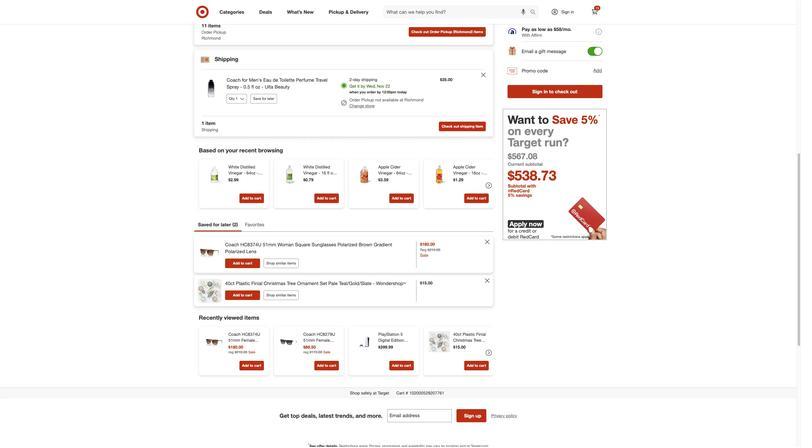 Task type: describe. For each thing, give the bounding box(es) containing it.
1 vertical spatial shipping
[[202, 127, 218, 132]]

none radio inside cart item ready to fulfill group
[[341, 83, 347, 89]]

cart for add to cart button within the coach hc8374u 51mm woman square sunglasses polarized brown gradient polarized lens list item
[[245, 261, 252, 266]]

cart for add to cart button associated with white distilled vinegar - 16 fl oz - good & gather™
[[329, 196, 336, 201]]

playstation 5 digital edition console link
[[378, 332, 413, 349]]

2-
[[350, 77, 354, 82]]

(richmond)
[[453, 30, 473, 34]]

it
[[358, 84, 360, 89]]

40ct plastic finial christmas tree ornament set - wondershop™ link
[[453, 332, 488, 355]]

oz inside white distilled vinegar - 16 fl oz - good & gather™
[[331, 171, 335, 176]]

coach for coach for men's eau de toilette perfume travel spray - 0.5 fl oz - ulta beauty
[[227, 77, 241, 83]]

savings
[[516, 193, 532, 198]]

browsing
[[258, 147, 283, 154]]

& left delivery
[[346, 9, 349, 15]]

plastic for 40ct plastic finial christmas tree ornament set pale teal/gold/slate - wondershop™
[[236, 281, 250, 287]]

add to cart for white distilled vinegar - 16 fl oz - good & gather™
[[317, 196, 336, 201]]

with inside pay as low as $58/mo. with affirm
[[522, 32, 531, 38]]

console
[[378, 344, 394, 349]]

51mm for coach hc8374u 51mm female square sunglasses polarized
[[229, 338, 240, 343]]

add to cart inside '40ct plastic finial christmas tree ornament set pale teal/gold/slate - wondershop™' list item
[[233, 293, 252, 298]]

or
[[533, 228, 537, 234]]

day
[[354, 77, 360, 82]]

more.
[[367, 413, 383, 420]]

1 horizontal spatial by
[[377, 90, 381, 94]]

to inside the coach hc8374u 51mm woman square sunglasses polarized brown gradient polarized lens list item
[[241, 261, 244, 266]]

cart inside the $15.00 add to cart
[[479, 364, 486, 368]]

white distilled vinegar - 16 fl oz - good & gather™ link
[[303, 164, 338, 182]]

based
[[199, 147, 216, 154]]

12:00pm
[[382, 90, 396, 94]]

hc8374u for woman
[[241, 242, 262, 248]]

up
[[476, 413, 482, 419]]

(exclusions
[[554, 13, 575, 18]]

pickup inside 11 items order pickup richmond
[[214, 30, 226, 35]]

get top deals, latest trends, and more.
[[280, 413, 383, 420]]

out for items
[[423, 30, 429, 34]]

sign in to check out button
[[508, 85, 603, 98]]

what's
[[287, 9, 302, 15]]

tree for -
[[474, 338, 481, 343]]

you
[[360, 90, 366, 94]]

polarized for coach hc8374u 51mm female square sunglasses polarized
[[229, 356, 246, 361]]

add to cart button inside the coach hc8374u 51mm woman square sunglasses polarized brown gradient polarized lens list item
[[225, 259, 260, 269]]

apply)
[[576, 13, 587, 18]]

out for item
[[454, 124, 459, 129]]

square for woman
[[295, 242, 310, 248]]

cider for 16oz
[[466, 165, 476, 170]]

0 horizontal spatial target
[[378, 391, 389, 396]]

64oz for distilled
[[247, 171, 256, 176]]

safely
[[361, 391, 372, 396]]

store
[[365, 103, 375, 109]]

in for sign in
[[571, 9, 574, 14]]

0 vertical spatial 5%
[[582, 113, 599, 127]]

add inside '$399.99 add to cart'
[[392, 364, 399, 368]]

men's
[[249, 77, 262, 83]]

search
[[528, 9, 542, 15]]

coach hc8374u 51mm woman square sunglasses polarized brown gradient polarized lens link
[[225, 242, 413, 255]]

$210.00 for $180.00 reg $210.00 sale
[[428, 248, 440, 252]]

pickup inside button
[[441, 30, 452, 34]]

apple cider vinegar - 64oz - good & gather™
[[378, 165, 409, 182]]

fl inside white distilled vinegar - 16 fl oz - good & gather™
[[327, 171, 330, 176]]

$180.00 reg $210.00 sale
[[420, 242, 440, 258]]

0 vertical spatial redcard
[[511, 188, 530, 194]]

coach hc8279u 51mm female rectangle sunglasses link
[[303, 332, 338, 355]]

cart
[[397, 391, 405, 396]]

add to cart for apple cider vinegar - 16oz - good & gather™
[[467, 196, 486, 201]]

hc8279u
[[317, 332, 335, 337]]

edition
[[391, 338, 404, 343]]

items inside the coach hc8374u 51mm woman square sunglasses polarized brown gradient polarized lens list item
[[287, 261, 296, 266]]

shipping for day
[[361, 77, 377, 82]]

vinegar for $0.79
[[303, 171, 318, 176]]

$173.00
[[310, 350, 322, 355]]

viewed
[[224, 315, 243, 321]]

items inside check out order pickup (richmond) items button
[[474, 30, 483, 34]]

pickup left delivery
[[329, 9, 344, 15]]

11
[[202, 23, 207, 29]]

wed,
[[367, 84, 376, 89]]

a inside apply now for a credit or debit redcard
[[515, 228, 518, 234]]

for for save
[[262, 96, 266, 101]]

add to cart button inside '40ct plastic finial christmas tree ornament set pale teal/gold/slate - wondershop™' list item
[[225, 291, 260, 300]]

pickup inside order pickup not available at richmond change store
[[362, 97, 374, 103]]

$35
[[532, 13, 538, 18]]

good for $1.29
[[453, 177, 464, 182]]

based on your recent browsing
[[199, 147, 283, 154]]

female for square
[[241, 338, 255, 343]]

$86.50
[[303, 345, 316, 350]]

coach for coach hc8279u 51mm female rectangle sunglasses
[[303, 332, 316, 337]]

oz inside the coach for men's eau de toilette perfume travel spray - 0.5 fl oz - ulta beauty
[[255, 84, 260, 90]]

2-day shipping get it by wed, nov 22 when you order by 12:00pm today
[[350, 77, 407, 94]]

redcard inside apply now for a credit or debit redcard
[[520, 234, 539, 240]]

gather™ for apple cider vinegar - 16oz - good & gather™
[[469, 177, 484, 182]]

save for later
[[253, 96, 274, 101]]

(
[[232, 222, 234, 228]]

categories link
[[214, 5, 252, 19]]

polarized for coach hc8374u 51mm woman square sunglasses polarized brown gradient polarized lens
[[338, 242, 357, 248]]

items inside '40ct plastic finial christmas tree ornament set pale teal/gold/slate - wondershop™' list item
[[287, 293, 296, 298]]

for inside apply now for a credit or debit redcard
[[508, 228, 514, 234]]

message
[[547, 48, 567, 54]]

add inside the $15.00 add to cart
[[467, 364, 474, 368]]

white for white distilled vinegar - 16 fl oz - good & gather™
[[303, 165, 314, 170]]

sign in link
[[546, 5, 584, 19]]

* inside "link"
[[308, 444, 310, 447]]

top
[[291, 413, 300, 420]]

add to cart for coach hc8279u 51mm female rectangle sunglasses
[[317, 364, 336, 368]]

- inside 40ct plastic finial christmas tree ornament set pale teal/gold/slate - wondershop™ link
[[373, 281, 375, 287]]

22
[[386, 84, 390, 89]]

cart # 102000529207761
[[397, 391, 444, 396]]

good for $3.59
[[378, 177, 389, 182]]

email
[[522, 48, 534, 54]]

restrictions
[[563, 235, 581, 239]]

square for female
[[229, 344, 242, 349]]

gather™ inside white distilled vinegar - 16 fl oz - good & gather™
[[322, 177, 337, 182]]

reg
[[420, 248, 427, 252]]

favorites
[[245, 222, 264, 228]]

$210.00 for $180.00 reg $210.00 sale
[[235, 350, 247, 355]]

11 items order pickup richmond
[[202, 23, 226, 41]]

$567.08 current subtotal $538.73
[[508, 151, 557, 184]]

cart for add to cart button corresponding to white distilled vinegar - 64oz - good & gather™
[[254, 196, 261, 201]]

ulta
[[265, 84, 273, 90]]

0 horizontal spatial on
[[218, 147, 224, 154]]

0 horizontal spatial at
[[373, 391, 377, 396]]

2 vertical spatial shop
[[350, 391, 360, 396]]

deals
[[259, 9, 272, 15]]

sale for coach hc8279u 51mm female rectangle sunglasses
[[323, 350, 330, 355]]

target inside on every target run?
[[508, 136, 542, 149]]

vinegar for $2.99
[[229, 171, 243, 176]]

0 horizontal spatial 5%
[[508, 193, 515, 198]]

current
[[508, 162, 524, 167]]

0 vertical spatial a
[[535, 48, 538, 54]]

add to cart button for coach hc8279u 51mm female rectangle sunglasses
[[314, 361, 339, 371]]

playstation
[[378, 332, 400, 337]]

- inside 40ct plastic finial christmas tree ornament set - wondershop™
[[481, 344, 482, 349]]

& for white distilled vinegar - 64oz - good & gather™
[[240, 177, 243, 182]]

now
[[529, 220, 542, 228]]

apple cider vinegar - 64oz - good & gather™ link
[[378, 164, 413, 182]]

get inside 2-day shipping get it by wed, nov 22 when you order by 12:00pm today
[[350, 84, 356, 89]]

on inside on every target run?
[[508, 124, 522, 138]]

delivery
[[350, 9, 369, 15]]

later for save for later
[[267, 96, 274, 101]]

eau
[[263, 77, 272, 83]]

saved for later ( 2 )
[[198, 222, 238, 228]]

check out order pickup (richmond) items button
[[409, 27, 486, 37]]

51mm for coach hc8374u 51mm woman square sunglasses polarized brown gradient polarized lens
[[263, 242, 276, 248]]

$399.99 add to cart
[[378, 345, 411, 368]]

shipping inside free shipping with $35 orders* (exclusions apply)
[[533, 7, 553, 13]]

change store button
[[350, 103, 375, 109]]

shop for christmas
[[266, 293, 275, 298]]

for for saved
[[213, 222, 220, 228]]

playstation 5 digital edition console
[[378, 332, 404, 349]]

good inside white distilled vinegar - 16 fl oz - good & gather™
[[306, 177, 317, 182]]

0 vertical spatial shipping
[[215, 56, 238, 63]]

order for items
[[202, 30, 212, 35]]

items inside 11 items order pickup richmond
[[208, 23, 221, 29]]

16
[[322, 171, 326, 176]]

shop similar items button for christmas
[[264, 291, 299, 300]]

item inside "check out shipping item" button
[[476, 124, 483, 129]]

40ct plastic finial christmas tree ornament set pale teal/gold/slate - wondershop™
[[225, 281, 406, 287]]

policy
[[506, 414, 517, 419]]

at inside order pickup not available at richmond change store
[[400, 97, 403, 103]]

order inside order pickup not available at richmond change store
[[350, 97, 360, 103]]

nov
[[377, 84, 385, 89]]

cart for add to cart button for apple cider vinegar - 64oz - good & gather™
[[404, 196, 411, 201]]

1 vertical spatial polarized
[[225, 249, 245, 255]]

digital
[[378, 338, 390, 343]]

wondershop™ inside 40ct plastic finial christmas tree ornament set - wondershop™
[[453, 350, 479, 355]]

recently viewed items
[[199, 315, 259, 321]]

affirm image
[[508, 27, 517, 37]]

privacy
[[491, 414, 505, 419]]

tree for pale
[[287, 281, 296, 287]]

cart for add to cart button corresponding to apple cider vinegar - 16oz - good & gather™
[[479, 196, 486, 201]]

51mm for coach hc8279u 51mm female rectangle sunglasses
[[303, 338, 315, 343]]

coach for coach hc8374u 51mm female square sunglasses polarized
[[229, 332, 241, 337]]

1 vertical spatial get
[[280, 413, 289, 420]]

shipping for out
[[460, 124, 475, 129]]

*some restrictions apply.
[[551, 235, 591, 239]]

40ct plastic finial christmas tree ornament set pale teal/gold/slate - wondershop&#8482; image
[[198, 279, 222, 303]]

1 cart item ready to fulfill group from the top
[[194, 0, 493, 19]]

gather™ for apple cider vinegar - 64oz - good & gather™
[[394, 177, 409, 182]]

coach hc8374u 51mm woman square sunglasses polarized brown gradient polarized lens image
[[198, 240, 222, 264]]

to inside the $15.00 add to cart
[[475, 364, 478, 368]]

coach for coach hc8374u 51mm woman square sunglasses polarized brown gradient polarized lens
[[225, 242, 239, 248]]

finial for 40ct plastic finial christmas tree ornament set pale teal/gold/slate - wondershop™
[[252, 281, 263, 287]]

1 item shipping
[[202, 120, 218, 132]]

beauty
[[275, 84, 290, 90]]

for for coach
[[242, 77, 248, 83]]

64oz for cider
[[397, 171, 406, 176]]

$15.00 for $15.00 add to cart
[[453, 345, 466, 350]]



Task type: locate. For each thing, give the bounding box(es) containing it.
apply.
[[582, 235, 591, 239]]

cart for add to cart button in the '40ct plastic finial christmas tree ornament set pale teal/gold/slate - wondershop™' list item
[[245, 293, 252, 298]]

add to cart down 16oz
[[467, 196, 486, 201]]

0 vertical spatial save
[[253, 96, 261, 101]]

for inside button
[[262, 96, 266, 101]]

1 64oz from the left
[[247, 171, 256, 176]]

2 distilled from the left
[[315, 165, 330, 170]]

fl right 0.5
[[252, 84, 254, 90]]

& right $0.79
[[318, 177, 321, 182]]

set for -
[[473, 344, 480, 349]]

cart for coach hc8374u 51mm female square sunglasses polarized's add to cart button
[[254, 364, 261, 368]]

to inside '40ct plastic finial christmas tree ornament set pale teal/gold/slate - wondershop™' list item
[[241, 293, 244, 298]]

$2.99
[[229, 177, 239, 183]]

a left credit
[[515, 228, 518, 234]]

oz
[[255, 84, 260, 90], [331, 171, 335, 176]]

order down 11
[[202, 30, 212, 35]]

1 horizontal spatial 64oz
[[397, 171, 406, 176]]

set inside list item
[[320, 281, 327, 287]]

vinegar inside apple cider vinegar - 16oz - good & gather™
[[453, 171, 468, 176]]

1 horizontal spatial target
[[508, 136, 542, 149]]

64oz inside apple cider vinegar - 64oz - good & gather™
[[397, 171, 406, 176]]

cart up #
[[404, 364, 411, 368]]

1 apple from the left
[[378, 165, 389, 170]]

1 horizontal spatial save
[[553, 113, 579, 127]]

1 horizontal spatial 51mm
[[263, 242, 276, 248]]

vinegar
[[229, 171, 243, 176], [303, 171, 318, 176], [378, 171, 393, 176], [453, 171, 468, 176]]

as up affirm
[[532, 26, 537, 32]]

gather™ down 16oz
[[469, 177, 484, 182]]

gather™ down 16
[[322, 177, 337, 182]]

0 horizontal spatial $180.00
[[229, 345, 243, 350]]

cider inside apple cider vinegar - 16oz - good & gather™
[[466, 165, 476, 170]]

0 horizontal spatial christmas
[[264, 281, 286, 287]]

2 apple from the left
[[453, 165, 464, 170]]

add to cart for apple cider vinegar - 64oz - good & gather™
[[392, 196, 411, 201]]

1 white from the left
[[229, 165, 239, 170]]

playstation 5 digital edition console image
[[354, 332, 375, 353], [354, 332, 375, 353]]

1 vertical spatial similar
[[276, 293, 286, 298]]

0 vertical spatial $15.00
[[420, 281, 433, 286]]

a left gift
[[535, 48, 538, 54]]

cart inside '$399.99 add to cart'
[[404, 364, 411, 368]]

shop inside list item
[[266, 293, 275, 298]]

distilled for 16
[[315, 165, 330, 170]]

sale inside $180.00 reg $210.00 sale
[[248, 350, 255, 355]]

order for out
[[430, 30, 440, 34]]

shop safely at target
[[350, 391, 389, 396]]

coach for men&#39;s eau de toilette perfume travel spray - 0.5 fl oz - ulta beauty image
[[199, 77, 223, 101]]

shipping inside button
[[460, 124, 475, 129]]

items right (richmond)
[[474, 30, 483, 34]]

later inside button
[[267, 96, 274, 101]]

hc8374u for female
[[242, 332, 260, 337]]

for right saved
[[213, 222, 220, 228]]

0 horizontal spatial later
[[221, 222, 231, 228]]

good inside apple cider vinegar - 16oz - good & gather™
[[453, 177, 464, 182]]

$15.00 add to cart
[[453, 345, 486, 368]]

save up run?
[[553, 113, 579, 127]]

40ct inside 40ct plastic finial christmas tree ornament set - wondershop™
[[453, 332, 462, 337]]

0 horizontal spatial save
[[253, 96, 261, 101]]

1 horizontal spatial $15.00
[[453, 345, 466, 350]]

2 as from the left
[[548, 26, 553, 32]]

coach inside the coach for men's eau de toilette perfume travel spray - 0.5 fl oz - ulta beauty
[[227, 77, 241, 83]]

pickup left (richmond)
[[441, 30, 452, 34]]

cart down $86.50 reg $173.00 sale
[[329, 364, 336, 368]]

apple for apple cider vinegar - 64oz - good & gather™
[[378, 165, 389, 170]]

set
[[320, 281, 327, 287], [473, 344, 480, 349]]

later down ulta
[[267, 96, 274, 101]]

shop similar items for christmas
[[266, 293, 296, 298]]

item inside "1 item shipping"
[[206, 120, 216, 126]]

0 horizontal spatial item
[[206, 120, 216, 126]]

target left cart
[[378, 391, 389, 396]]

0 vertical spatial later
[[267, 96, 274, 101]]

$210.00 inside $180.00 reg $210.00 sale
[[235, 350, 247, 355]]

coach up spray
[[227, 77, 241, 83]]

vinegar for $1.29
[[453, 171, 468, 176]]

1
[[202, 120, 204, 126]]

sunglasses inside the coach hc8374u 51mm woman square sunglasses polarized brown gradient polarized lens
[[312, 242, 336, 248]]

cider for 64oz
[[391, 165, 401, 170]]

2 vinegar from the left
[[303, 171, 318, 176]]

add to cart button for playstation 5 digital edition console
[[389, 361, 414, 371]]

5
[[401, 332, 403, 337]]

2 female from the left
[[316, 338, 330, 343]]

apple up $3.59
[[378, 165, 389, 170]]

check for items
[[412, 30, 422, 34]]

0 vertical spatial ornament
[[297, 281, 319, 287]]

white inside white distilled vinegar - 16 fl oz - good & gather™
[[303, 165, 314, 170]]

gather™ right $2.99
[[244, 177, 259, 182]]

with down free
[[522, 13, 531, 18]]

tree inside list item
[[287, 281, 296, 287]]

items right 11
[[208, 23, 221, 29]]

51mm up $180.00 reg $210.00 sale
[[229, 338, 240, 343]]

want to save 5% *
[[508, 113, 600, 127]]

add to cart down 'apple cider vinegar - 64oz - good & gather™' link
[[392, 196, 411, 201]]

& for apple cider vinegar - 16oz - good & gather™
[[465, 177, 468, 182]]

102000529207761
[[410, 391, 444, 396]]

shipping down 1
[[202, 127, 218, 132]]

sign left apply)
[[562, 9, 570, 14]]

2 horizontal spatial out
[[571, 89, 578, 95]]

favorites link
[[242, 219, 268, 232]]

0 horizontal spatial 64oz
[[247, 171, 256, 176]]

1 vertical spatial 40ct
[[453, 332, 462, 337]]

2 vertical spatial shipping
[[460, 124, 475, 129]]

fl inside the coach for men's eau de toilette perfume travel spray - 0.5 fl oz - ulta beauty
[[252, 84, 254, 90]]

64oz
[[247, 171, 256, 176], [397, 171, 406, 176]]

hc8374u up the lens
[[241, 242, 262, 248]]

1 shop similar items button from the top
[[264, 259, 299, 268]]

ornament inside list item
[[297, 281, 319, 287]]

cart item ready to fulfill group containing coach for men's eau de toilette perfume travel spray - 0.5 fl oz - ulta beauty
[[194, 70, 493, 116]]

sunglasses for coach hc8374u 51mm female square sunglasses polarized
[[229, 350, 250, 355]]

sunglasses inside coach hc8374u 51mm female square sunglasses polarized
[[229, 350, 250, 355]]

on left every
[[508, 124, 522, 138]]

sale inside the $180.00 reg $210.00 sale
[[420, 253, 428, 258]]

white up $0.79
[[303, 165, 314, 170]]

change
[[350, 103, 364, 109]]

cart up favorites on the left of the page
[[254, 196, 261, 201]]

2 with from the top
[[522, 32, 531, 38]]

coach inside coach hc8374u 51mm female square sunglasses polarized
[[229, 332, 241, 337]]

lens
[[246, 249, 257, 255]]

plastic for 40ct plastic finial christmas tree ornament set - wondershop™
[[463, 332, 475, 337]]

get
[[350, 84, 356, 89], [280, 413, 289, 420]]

0 vertical spatial check
[[412, 30, 422, 34]]

0 horizontal spatial sign
[[464, 413, 474, 419]]

add to cart button down 40ct plastic finial christmas tree ornament set - wondershop™ link
[[464, 361, 489, 371]]

your
[[226, 147, 238, 154]]

1 vertical spatial ornament
[[453, 344, 472, 349]]

add to cart down $173.00 in the left bottom of the page
[[317, 364, 336, 368]]

2 good from the left
[[306, 177, 317, 182]]

vinegar up $0.79
[[303, 171, 318, 176]]

gather™ for white distilled vinegar - 64oz - good & gather™
[[244, 177, 259, 182]]

1 distilled from the left
[[240, 165, 255, 170]]

distilled inside white distilled vinegar - 64oz - good & gather™
[[240, 165, 255, 170]]

with inside free shipping with $35 orders* (exclusions apply)
[[522, 13, 531, 18]]

1 vertical spatial richmond
[[405, 97, 424, 103]]

items down 40ct plastic finial christmas tree ornament set pale teal/gold/slate - wondershop™ link
[[287, 293, 296, 298]]

cart down 16oz
[[479, 196, 486, 201]]

& inside white distilled vinegar - 64oz - good & gather™
[[240, 177, 243, 182]]

add to cart button for white distilled vinegar - 64oz - good & gather™
[[239, 194, 264, 203]]

item
[[206, 120, 216, 126], [476, 124, 483, 129]]

2 64oz from the left
[[397, 171, 406, 176]]

order
[[367, 90, 376, 94]]

cart down the lens
[[245, 261, 252, 266]]

good
[[229, 177, 239, 182], [306, 177, 317, 182], [378, 177, 389, 182], [453, 177, 464, 182]]

add to cart down $180.00 reg $210.00 sale
[[242, 364, 261, 368]]

0 vertical spatial shipping
[[533, 7, 553, 13]]

female for rectangle
[[316, 338, 330, 343]]

2 gather™ from the left
[[322, 177, 337, 182]]

None radio
[[341, 83, 347, 89]]

richmond
[[202, 36, 221, 41], [405, 97, 424, 103]]

1 horizontal spatial later
[[267, 96, 274, 101]]

cart down white distilled vinegar - 16 fl oz - good & gather™ link
[[329, 196, 336, 201]]

white for white distilled vinegar - 64oz - good & gather™
[[229, 165, 239, 170]]

*
[[599, 114, 600, 119], [308, 444, 310, 447]]

plastic
[[236, 281, 250, 287], [463, 332, 475, 337]]

add button
[[593, 67, 603, 74]]

pickup & delivery link
[[324, 5, 376, 19]]

1 good from the left
[[229, 177, 239, 182]]

items down woman
[[287, 261, 296, 266]]

0 vertical spatial christmas
[[264, 281, 286, 287]]

gather™ inside apple cider vinegar - 16oz - good & gather™
[[469, 177, 484, 182]]

1 horizontal spatial sign
[[533, 89, 543, 95]]

1 vinegar from the left
[[229, 171, 243, 176]]

0 vertical spatial target
[[508, 136, 542, 149]]

affirm
[[532, 32, 543, 38]]

add to cart button down $180.00 reg $210.00 sale
[[239, 361, 264, 371]]

coach hc8279u 51mm female rectangle sunglasses image
[[279, 332, 300, 353], [279, 332, 300, 353]]

40ct plastic finial christmas tree ornament set - wondershop™
[[453, 332, 486, 355]]

apply now button
[[508, 220, 544, 228]]

distilled for 64oz
[[240, 165, 255, 170]]

free
[[522, 7, 532, 13]]

* link
[[308, 443, 489, 448]]

gradient
[[374, 242, 392, 248]]

add to cart button down the lens
[[225, 259, 260, 269]]

and
[[356, 413, 366, 420]]

1 horizontal spatial *
[[599, 114, 600, 119]]

order up change
[[350, 97, 360, 103]]

0 vertical spatial by
[[361, 84, 365, 89]]

polarized down $180.00 reg $210.00 sale
[[229, 356, 246, 361]]

0 horizontal spatial distilled
[[240, 165, 255, 170]]

similar for woman
[[276, 261, 286, 266]]

gather™ inside apple cider vinegar - 64oz - good & gather™
[[394, 177, 409, 182]]

0 horizontal spatial 51mm
[[229, 338, 240, 343]]

1 horizontal spatial square
[[295, 242, 310, 248]]

similar
[[276, 261, 286, 266], [276, 293, 286, 298]]

new
[[304, 9, 314, 15]]

0 horizontal spatial order
[[202, 30, 212, 35]]

vinegar inside apple cider vinegar - 64oz - good & gather™
[[378, 171, 393, 176]]

& for apple cider vinegar - 64oz - good & gather™
[[390, 177, 393, 182]]

when
[[350, 90, 359, 94]]

2 horizontal spatial order
[[430, 30, 440, 34]]

0 horizontal spatial in
[[544, 89, 548, 95]]

for down ulta
[[262, 96, 266, 101]]

as right low
[[548, 26, 553, 32]]

$180.00 down viewed
[[229, 345, 243, 350]]

0 vertical spatial cart item ready to fulfill group
[[194, 0, 493, 19]]

hc8374u inside the coach hc8374u 51mm woman square sunglasses polarized brown gradient polarized lens
[[241, 242, 262, 248]]

1 vertical spatial redcard
[[520, 234, 539, 240]]

save down the men's
[[253, 96, 261, 101]]

cart down 'apple cider vinegar - 64oz - good & gather™' link
[[404, 196, 411, 201]]

add to cart button for apple cider vinegar - 16oz - good & gather™
[[464, 194, 489, 203]]

add to cart inside the coach hc8374u 51mm woman square sunglasses polarized brown gradient polarized lens list item
[[233, 261, 252, 266]]

vinegar up $1.29
[[453, 171, 468, 176]]

0 horizontal spatial $15.00
[[420, 281, 433, 286]]

0 vertical spatial sign
[[562, 9, 570, 14]]

apple up $1.29
[[453, 165, 464, 170]]

$180.00 inside the $180.00 reg $210.00 sale
[[420, 242, 435, 247]]

1 shop similar items from the top
[[266, 261, 296, 266]]

check out order pickup (richmond) items
[[412, 30, 483, 34]]

0 vertical spatial oz
[[255, 84, 260, 90]]

check
[[555, 89, 569, 95]]

$180.00 for $180.00 reg $210.00 sale
[[229, 345, 243, 350]]

to inside button
[[550, 89, 554, 95]]

set inside 40ct plastic finial christmas tree ornament set - wondershop™
[[473, 344, 480, 349]]

add to cart down white distilled vinegar - 64oz - good & gather™ link on the left top of the page
[[242, 196, 261, 201]]

1 horizontal spatial sale
[[323, 350, 330, 355]]

travel
[[316, 77, 328, 83]]

later for saved for later ( 2 )
[[221, 222, 231, 228]]

square
[[295, 242, 310, 248], [229, 344, 242, 349]]

4 good from the left
[[453, 177, 464, 182]]

0 vertical spatial out
[[423, 30, 429, 34]]

3 good from the left
[[378, 177, 389, 182]]

white distilled vinegar - 64oz - good & gather™ image
[[204, 164, 225, 185], [204, 164, 225, 185]]

promo
[[522, 68, 536, 74]]

ornament for -
[[453, 344, 472, 349]]

1 horizontal spatial distilled
[[315, 165, 330, 170]]

1 vertical spatial shop
[[266, 293, 275, 298]]

set for pale
[[320, 281, 327, 287]]

later
[[267, 96, 274, 101], [221, 222, 231, 228]]

1 female from the left
[[241, 338, 255, 343]]

16oz
[[472, 171, 481, 176]]

1 vertical spatial target
[[378, 391, 389, 396]]

1 gather™ from the left
[[244, 177, 259, 182]]

every
[[525, 124, 554, 138]]

in inside button
[[544, 89, 548, 95]]

0 vertical spatial shop
[[266, 261, 275, 266]]

white
[[229, 165, 239, 170], [303, 165, 314, 170]]

coach hc8374u 51mm female square sunglasses polarized
[[229, 332, 260, 361]]

recently
[[199, 315, 223, 321]]

1 horizontal spatial check
[[442, 124, 453, 129]]

search button
[[528, 5, 542, 20]]

1 horizontal spatial 5%
[[582, 113, 599, 127]]

similar for christmas
[[276, 293, 286, 298]]

in left check
[[544, 89, 548, 95]]

add to cart button down 16
[[314, 194, 339, 203]]

1 vertical spatial at
[[373, 391, 377, 396]]

1 horizontal spatial out
[[454, 124, 459, 129]]

0 horizontal spatial check
[[412, 30, 422, 34]]

64oz inside white distilled vinegar - 64oz - good & gather™
[[247, 171, 256, 176]]

add to cart button for apple cider vinegar - 64oz - good & gather™
[[389, 194, 414, 203]]

sunglasses for coach hc8279u 51mm female rectangle sunglasses
[[303, 350, 325, 355]]

1 vertical spatial wondershop™
[[453, 350, 479, 355]]

richmond inside 11 items order pickup richmond
[[202, 36, 221, 41]]

0 vertical spatial richmond
[[202, 36, 221, 41]]

in left apply)
[[571, 9, 574, 14]]

1 horizontal spatial reg
[[303, 350, 309, 355]]

vinegar inside white distilled vinegar - 16 fl oz - good & gather™
[[303, 171, 318, 176]]

add to cart button down 16oz
[[464, 194, 489, 203]]

1 vertical spatial on
[[218, 147, 224, 154]]

0 horizontal spatial by
[[361, 84, 365, 89]]

not available radio
[[341, 100, 347, 106]]

items
[[208, 23, 221, 29], [474, 30, 483, 34], [287, 261, 296, 266], [287, 293, 296, 298], [245, 315, 259, 321]]

add to cart for white distilled vinegar - 64oz - good & gather™
[[242, 196, 261, 201]]

with
[[527, 183, 536, 189]]

$180.00 inside $180.00 reg $210.00 sale
[[229, 345, 243, 350]]

subtotal
[[508, 183, 526, 189]]

white distilled vinegar - 16 fl oz - good & gather™
[[303, 165, 337, 182]]

for inside the coach for men's eau de toilette perfume travel spray - 0.5 fl oz - ulta beauty
[[242, 77, 248, 83]]

items right viewed
[[245, 315, 259, 321]]

on every target run?
[[508, 124, 569, 149]]

13
[[596, 6, 599, 10]]

0 horizontal spatial tree
[[287, 281, 296, 287]]

0 vertical spatial polarized
[[338, 242, 357, 248]]

cart up recently viewed items
[[245, 293, 252, 298]]

1 vertical spatial tree
[[474, 338, 481, 343]]

fl right 16
[[327, 171, 330, 176]]

add to cart button down white distilled vinegar - 64oz - good & gather™ link on the left top of the page
[[239, 194, 264, 203]]

1 horizontal spatial order
[[350, 97, 360, 103]]

1 vertical spatial fl
[[327, 171, 330, 176]]

2 cart item ready to fulfill group from the top
[[194, 70, 493, 116]]

plastic inside list item
[[236, 281, 250, 287]]

0 vertical spatial on
[[508, 124, 522, 138]]

& right $2.99
[[240, 177, 243, 182]]

0 horizontal spatial shipping
[[361, 77, 377, 82]]

apple cider vinegar - 64oz - good & gather™ image
[[354, 164, 375, 185], [354, 164, 375, 185]]

save inside button
[[253, 96, 261, 101]]

-
[[240, 84, 242, 90], [262, 84, 264, 90], [244, 171, 245, 176], [257, 171, 258, 176], [319, 171, 320, 176], [394, 171, 395, 176], [407, 171, 408, 176], [469, 171, 470, 176], [482, 171, 483, 176], [303, 177, 305, 182], [373, 281, 375, 287], [481, 344, 482, 349]]

pickup up the 'store'
[[362, 97, 374, 103]]

add to cart button for white distilled vinegar - 16 fl oz - good & gather™
[[314, 194, 339, 203]]

female up $180.00 reg $210.00 sale
[[241, 338, 255, 343]]

order
[[430, 30, 440, 34], [202, 30, 212, 35], [350, 97, 360, 103]]

teal/gold/slate
[[339, 281, 372, 287]]

similar inside '40ct plastic finial christmas tree ornament set pale teal/gold/slate - wondershop™' list item
[[276, 293, 286, 298]]

0 vertical spatial $180.00
[[420, 242, 435, 247]]

coach hc8374u 51mm female square sunglasses polarized image
[[204, 332, 225, 353], [204, 332, 225, 353]]

hc8374u up $180.00 reg $210.00 sale
[[242, 332, 260, 337]]

1 horizontal spatial on
[[508, 124, 522, 138]]

2 similar from the top
[[276, 293, 286, 298]]

2 shop similar items from the top
[[266, 293, 296, 298]]

polarized left brown
[[338, 242, 357, 248]]

at down today
[[400, 97, 403, 103]]

1 vertical spatial shipping
[[361, 77, 377, 82]]

shop similar items button for woman
[[264, 259, 299, 268]]

female down hc8279u
[[316, 338, 330, 343]]

1 vertical spatial square
[[229, 344, 242, 349]]

by down nov on the top of the page
[[377, 90, 381, 94]]

cart down 40ct plastic finial christmas tree ornament set - wondershop™ link
[[479, 364, 486, 368]]

cart inside '40ct plastic finial christmas tree ornament set pale teal/gold/slate - wondershop™' list item
[[245, 293, 252, 298]]

de
[[273, 77, 278, 83]]

polarized inside coach hc8374u 51mm female square sunglasses polarized
[[229, 356, 246, 361]]

to inside '$399.99 add to cart'
[[400, 364, 403, 368]]

sign in
[[562, 9, 574, 14]]

christmas for 40ct plastic finial christmas tree ornament set - wondershop™
[[453, 338, 473, 343]]

add inside the coach hc8374u 51mm woman square sunglasses polarized brown gradient polarized lens list item
[[233, 261, 240, 266]]

privacy policy link
[[491, 413, 517, 419]]

1 vertical spatial by
[[377, 90, 381, 94]]

51mm up "$86.50"
[[303, 338, 315, 343]]

order left (richmond)
[[430, 30, 440, 34]]

sign for sign up
[[464, 413, 474, 419]]

sign inside button
[[533, 89, 543, 95]]

pickup
[[329, 9, 344, 15], [441, 30, 452, 34], [214, 30, 226, 35], [362, 97, 374, 103]]

check for item
[[442, 124, 453, 129]]

in for sign in to check out
[[544, 89, 548, 95]]

cart for add to cart button for coach hc8279u 51mm female rectangle sunglasses
[[329, 364, 336, 368]]

plastic inside 40ct plastic finial christmas tree ornament set - wondershop™
[[463, 332, 475, 337]]

1 vertical spatial $210.00
[[235, 350, 247, 355]]

$15.00 for $15.00
[[420, 281, 433, 286]]

add to cart up viewed
[[233, 293, 252, 298]]

cart item ready to fulfill group
[[194, 0, 493, 19], [194, 70, 493, 116]]

cart inside the coach hc8374u 51mm woman square sunglasses polarized brown gradient polarized lens list item
[[245, 261, 252, 266]]

coach down viewed
[[229, 332, 241, 337]]

& inside white distilled vinegar - 16 fl oz - good & gather™
[[318, 177, 321, 182]]

affirm image
[[509, 28, 517, 34]]

0 vertical spatial plastic
[[236, 281, 250, 287]]

distilled up 16
[[315, 165, 330, 170]]

0 vertical spatial in
[[571, 9, 574, 14]]

shipping inside 2-day shipping get it by wed, nov 22 when you order by 12:00pm today
[[361, 77, 377, 82]]

0 horizontal spatial out
[[423, 30, 429, 34]]

40ct for 40ct plastic finial christmas tree ornament set pale teal/gold/slate - wondershop™
[[225, 281, 235, 287]]

reg for $180.00
[[229, 350, 234, 355]]

2 vertical spatial polarized
[[229, 356, 246, 361]]

$180.00 for $180.00 reg $210.00 sale
[[420, 242, 435, 247]]

distilled inside white distilled vinegar - 16 fl oz - good & gather™
[[315, 165, 330, 170]]

add to cart button for 40ct plastic finial christmas tree ornament set - wondershop™
[[464, 361, 489, 371]]

pay as low as $58/mo. with affirm
[[522, 26, 572, 38]]

vinegar up $3.59
[[378, 171, 393, 176]]

2 shop similar items button from the top
[[264, 291, 299, 300]]

finial for 40ct plastic finial christmas tree ornament set - wondershop™
[[476, 332, 486, 337]]

shop similar items
[[266, 261, 296, 266], [266, 293, 296, 298]]

coach hc8374u 51mm woman square sunglasses polarized brown gradient polarized lens list item
[[194, 237, 493, 273]]

cider inside apple cider vinegar - 64oz - good & gather™
[[391, 165, 401, 170]]

0 vertical spatial square
[[295, 242, 310, 248]]

4 vinegar from the left
[[453, 171, 468, 176]]

sign left up
[[464, 413, 474, 419]]

for left credit
[[508, 228, 514, 234]]

3 vinegar from the left
[[378, 171, 393, 176]]

sunglasses for coach hc8374u 51mm woman square sunglasses polarized brown gradient polarized lens
[[312, 242, 336, 248]]

2 horizontal spatial sale
[[420, 253, 428, 258]]

0 horizontal spatial cider
[[391, 165, 401, 170]]

add inside '40ct plastic finial christmas tree ornament set pale teal/gold/slate - wondershop™' list item
[[233, 293, 240, 298]]

deals link
[[254, 5, 280, 19]]

wondershop™ inside list item
[[376, 281, 406, 287]]

shop for woman
[[266, 261, 275, 266]]

sunglasses
[[312, 242, 336, 248], [229, 350, 250, 355], [303, 350, 325, 355]]

40ct up the $15.00 add to cart at the right of page
[[453, 332, 462, 337]]

later left the (
[[221, 222, 231, 228]]

None text field
[[388, 410, 452, 423]]

get left top in the left bottom of the page
[[280, 413, 289, 420]]

1 with from the top
[[522, 13, 531, 18]]

out inside sign in to check out button
[[571, 89, 578, 95]]

& right $3.59
[[390, 177, 393, 182]]

0 horizontal spatial ornament
[[297, 281, 319, 287]]

2 cider from the left
[[466, 165, 476, 170]]

1 vertical spatial $180.00
[[229, 345, 243, 350]]

christmas for 40ct plastic finial christmas tree ornament set pale teal/gold/slate - wondershop™
[[264, 281, 286, 287]]

1 reg from the left
[[229, 350, 234, 355]]

1 horizontal spatial cider
[[466, 165, 476, 170]]

vinegar for $3.59
[[378, 171, 393, 176]]

apple cider vinegar - 16oz - good & gather™
[[453, 165, 484, 182]]

reg for $86.50
[[303, 350, 309, 355]]

1 as from the left
[[532, 26, 537, 32]]

coach down the (
[[225, 242, 239, 248]]

apple for apple cider vinegar - 16oz - good & gather™
[[453, 165, 464, 170]]

sign inside button
[[464, 413, 474, 419]]

$58/mo.
[[554, 26, 572, 32]]

cart
[[254, 196, 261, 201], [329, 196, 336, 201], [404, 196, 411, 201], [479, 196, 486, 201], [245, 261, 252, 266], [245, 293, 252, 298], [254, 364, 261, 368], [329, 364, 336, 368], [404, 364, 411, 368], [479, 364, 486, 368]]

1 similar from the top
[[276, 261, 286, 266]]

apple cider vinegar - 16oz - good & gather™ link
[[453, 164, 488, 182]]

shop similar items button inside the coach hc8374u 51mm woman square sunglasses polarized brown gradient polarized lens list item
[[264, 259, 299, 268]]

hc8374u inside coach hc8374u 51mm female square sunglasses polarized
[[242, 332, 260, 337]]

$15.00 inside '40ct plastic finial christmas tree ornament set pale teal/gold/slate - wondershop™' list item
[[420, 281, 433, 286]]

on left "your" at left top
[[218, 147, 224, 154]]

1 vertical spatial check
[[442, 124, 453, 129]]

1 cider from the left
[[391, 165, 401, 170]]

sunglasses inside coach hc8279u 51mm female rectangle sunglasses
[[303, 350, 325, 355]]

run?
[[545, 136, 569, 149]]

& right $1.29
[[465, 177, 468, 182]]

#
[[406, 391, 408, 396]]

0 vertical spatial hc8374u
[[241, 242, 262, 248]]

square down viewed
[[229, 344, 242, 349]]

1 horizontal spatial 40ct
[[453, 332, 462, 337]]

trends,
[[335, 413, 354, 420]]

$180.00 up reg
[[420, 242, 435, 247]]

polarized left the lens
[[225, 249, 245, 255]]

shop similar items for woman
[[266, 261, 296, 266]]

2 white from the left
[[303, 165, 314, 170]]

with down pay
[[522, 32, 531, 38]]

* inside the want to save 5% *
[[599, 114, 600, 119]]

add inside add button
[[594, 68, 603, 74]]

40ct plastic finial christmas tree ornament set - wondershop™ image
[[429, 332, 450, 353], [429, 332, 450, 353]]

2
[[234, 222, 237, 228]]

1 horizontal spatial finial
[[476, 332, 486, 337]]

0 vertical spatial get
[[350, 84, 356, 89]]

order inside button
[[430, 30, 440, 34]]

sign down promo code
[[533, 89, 543, 95]]

sign for sign in to check out
[[533, 89, 543, 95]]

female inside coach hc8374u 51mm female square sunglasses polarized
[[241, 338, 255, 343]]

get left it on the left of page
[[350, 84, 356, 89]]

square right woman
[[295, 242, 310, 248]]

shop inside the coach hc8374u 51mm woman square sunglasses polarized brown gradient polarized lens list item
[[266, 261, 275, 266]]

40ct plastic finial christmas tree ornament set pale teal/gold/slate - wondershop™ list item
[[194, 276, 493, 307]]

by right it on the left of page
[[361, 84, 365, 89]]

What can we help you find? suggestions appear below search field
[[383, 5, 532, 19]]

0 horizontal spatial fl
[[252, 84, 254, 90]]

apple inside apple cider vinegar - 16oz - good & gather™
[[453, 165, 464, 170]]

out inside check out order pickup (richmond) items button
[[423, 30, 429, 34]]

0 horizontal spatial wondershop™
[[376, 281, 406, 287]]

sale for coach hc8374u 51mm female square sunglasses polarized
[[248, 350, 255, 355]]

reg inside $86.50 reg $173.00 sale
[[303, 350, 309, 355]]

a
[[535, 48, 538, 54], [515, 228, 518, 234]]

2 reg from the left
[[303, 350, 309, 355]]

email a gift message
[[522, 48, 567, 54]]

add to cart down the lens
[[233, 261, 252, 266]]

white up $2.99
[[229, 165, 239, 170]]

richmond down 11
[[202, 36, 221, 41]]

4 gather™ from the left
[[469, 177, 484, 182]]

1 horizontal spatial $180.00
[[420, 242, 435, 247]]

1 horizontal spatial ornament
[[453, 344, 472, 349]]

add to cart for coach hc8374u 51mm female square sunglasses polarized
[[242, 364, 261, 368]]

code
[[538, 68, 548, 74]]

shop similar items button
[[264, 259, 299, 268], [264, 291, 299, 300]]

sign up button
[[457, 410, 487, 423]]

$0.79
[[303, 177, 314, 183]]

add to cart button for coach hc8374u 51mm female square sunglasses polarized
[[239, 361, 264, 371]]

richmond inside order pickup not available at richmond change store
[[405, 97, 424, 103]]

40ct for 40ct plastic finial christmas tree ornament set - wondershop™
[[453, 332, 462, 337]]

0 horizontal spatial set
[[320, 281, 327, 287]]

redcard
[[511, 188, 530, 194], [520, 234, 539, 240]]

ornament for pale
[[297, 281, 319, 287]]

2 horizontal spatial shipping
[[533, 7, 553, 13]]

1 vertical spatial in
[[544, 89, 548, 95]]

apple cider vinegar - 16oz - good & gather™ image
[[429, 164, 450, 185], [429, 164, 450, 185]]

distilled down recent
[[240, 165, 255, 170]]

1 vertical spatial finial
[[476, 332, 486, 337]]

white distilled vinegar - 64oz - good & gather™
[[229, 165, 259, 182]]

good for $2.99
[[229, 177, 239, 182]]

shop similar items inside the coach hc8374u 51mm woman square sunglasses polarized brown gradient polarized lens list item
[[266, 261, 296, 266]]

apple inside apple cider vinegar - 64oz - good & gather™
[[378, 165, 389, 170]]

oz right 16
[[331, 171, 335, 176]]

vinegar up $2.99
[[229, 171, 243, 176]]

3 gather™ from the left
[[394, 177, 409, 182]]

shipping up spray
[[215, 56, 238, 63]]

coach inside the coach hc8374u 51mm woman square sunglasses polarized brown gradient polarized lens
[[225, 242, 239, 248]]

0 horizontal spatial richmond
[[202, 36, 221, 41]]

white distilled vinegar - 16 fl oz - good & gather™ image
[[279, 164, 300, 185], [279, 164, 300, 185]]



Task type: vqa. For each thing, say whether or not it's contained in the screenshot.
coach inside Coach HC8374U 51mm Female Square Sunglasses Polarized
yes



